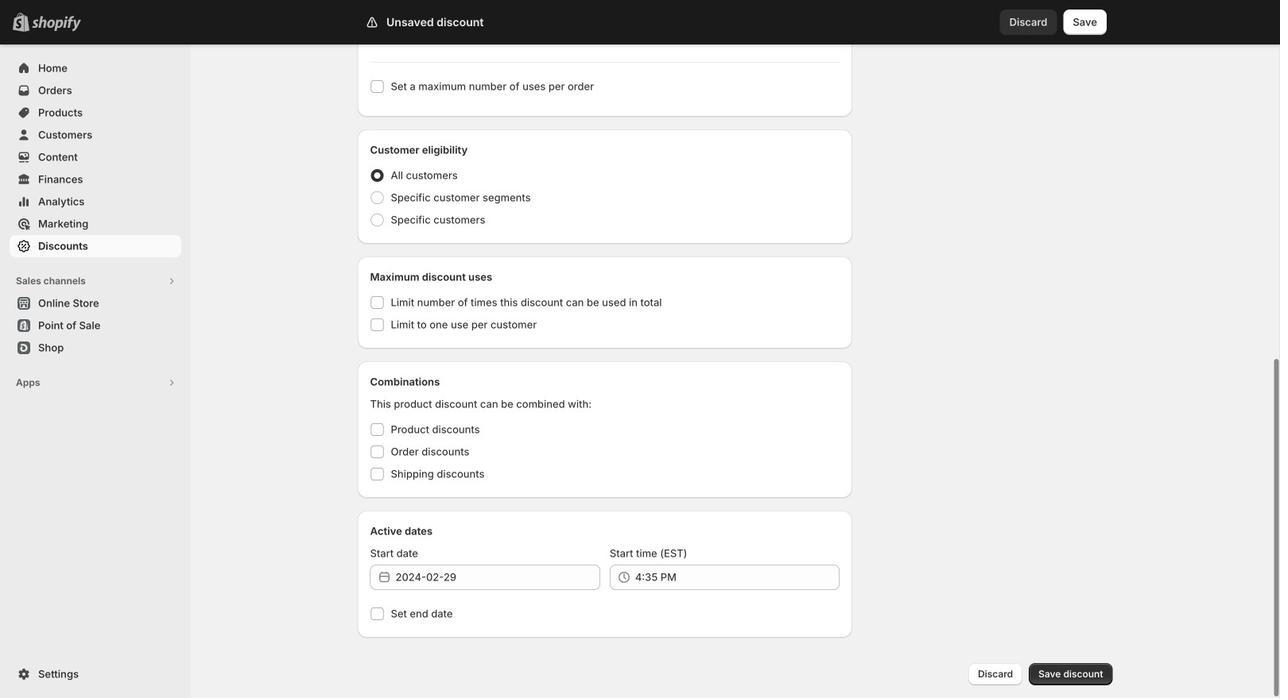 Task type: describe. For each thing, give the bounding box(es) containing it.
YYYY-MM-DD text field
[[396, 565, 600, 591]]



Task type: vqa. For each thing, say whether or not it's contained in the screenshot.
the Shopify
no



Task type: locate. For each thing, give the bounding box(es) containing it.
Enter time text field
[[635, 565, 840, 591]]

shopify image
[[32, 16, 81, 32]]



